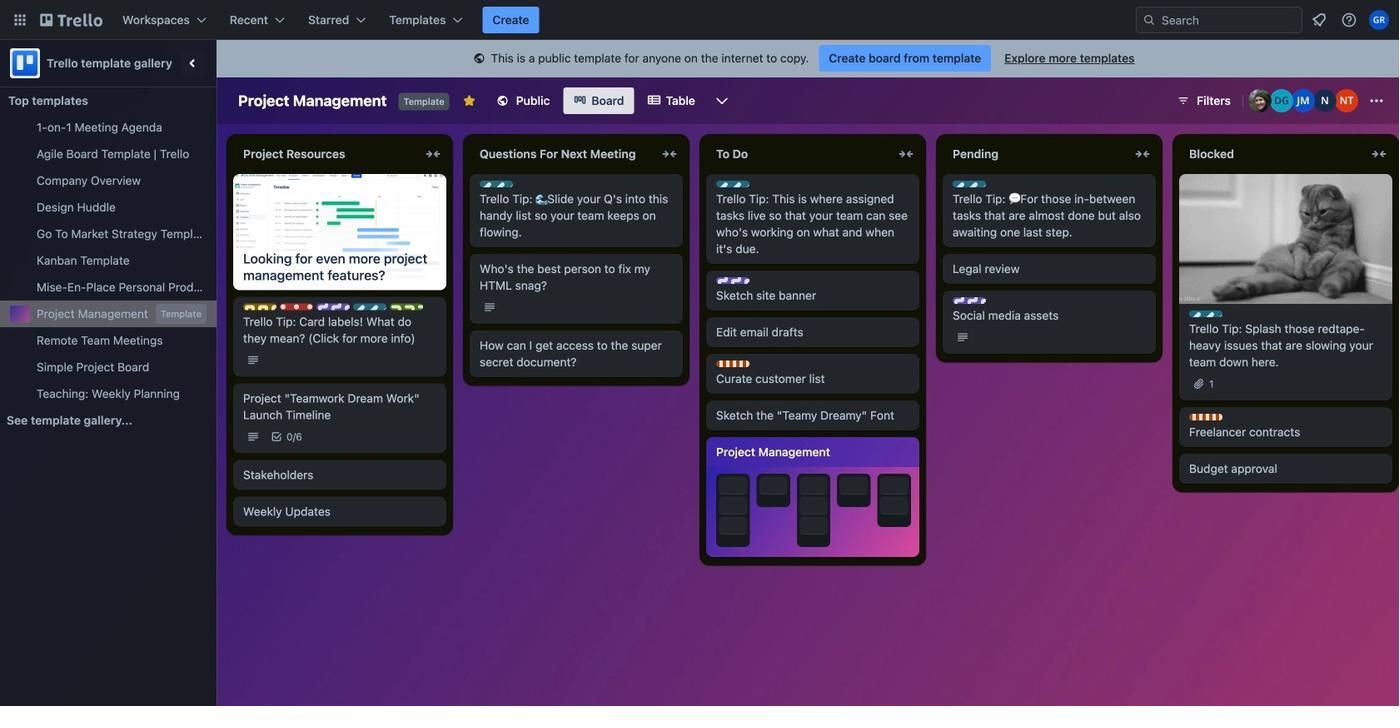 Task type: vqa. For each thing, say whether or not it's contained in the screenshot.
the Power-Ups in the Power-Ups BUTTON
no



Task type: locate. For each thing, give the bounding box(es) containing it.
color: orange, title: "one more step" element
[[716, 361, 750, 367], [1189, 414, 1223, 421]]

1 horizontal spatial color: orange, title: "one more step" element
[[1189, 414, 1223, 421]]

sm image
[[471, 51, 488, 67]]

1 collapse list image from the left
[[423, 144, 443, 164]]

star or unstar board image
[[463, 94, 476, 107]]

color: red, title: "priority" element
[[280, 304, 313, 310]]

color: purple, title: "design team" element
[[716, 277, 750, 284], [953, 297, 986, 304], [317, 304, 350, 310]]

color: yellow, title: "copy request" element
[[243, 304, 277, 310]]

1 vertical spatial color: orange, title: "one more step" element
[[1189, 414, 1223, 421]]

show menu image
[[1369, 92, 1385, 109]]

back to home image
[[40, 7, 102, 33]]

1 horizontal spatial color: purple, title: "design team" element
[[716, 277, 750, 284]]

None text field
[[470, 141, 656, 167], [1179, 141, 1366, 167], [470, 141, 656, 167], [1179, 141, 1366, 167]]

2 collapse list image from the left
[[896, 144, 916, 164]]

caity (caity) image
[[1249, 89, 1272, 112]]

greg robinson (gregrobinson96) image
[[1369, 10, 1389, 30]]

jordan mirchev (jordan_mirchev) image
[[1292, 89, 1315, 112]]

1 horizontal spatial collapse list image
[[1369, 144, 1389, 164]]

collapse list image
[[660, 144, 680, 164], [1369, 144, 1389, 164]]

open information menu image
[[1341, 12, 1358, 28]]

devan goldstein (devangoldstein2) image
[[1270, 89, 1294, 112]]

0 horizontal spatial collapse list image
[[423, 144, 443, 164]]

trello logo image
[[10, 48, 40, 78]]

0 vertical spatial color: orange, title: "one more step" element
[[716, 361, 750, 367]]

search image
[[1143, 13, 1156, 27]]

2 horizontal spatial collapse list image
[[1133, 144, 1153, 164]]

color: sky, title: "trello tip" element
[[480, 181, 513, 187], [716, 181, 750, 187], [953, 181, 986, 187], [353, 304, 386, 310], [1189, 311, 1223, 317]]

0 horizontal spatial collapse list image
[[660, 144, 680, 164]]

3 collapse list image from the left
[[1133, 144, 1153, 164]]

0 horizontal spatial color: orange, title: "one more step" element
[[716, 361, 750, 367]]

1 horizontal spatial collapse list image
[[896, 144, 916, 164]]

collapse list image
[[423, 144, 443, 164], [896, 144, 916, 164], [1133, 144, 1153, 164]]

None text field
[[233, 141, 420, 167], [706, 141, 893, 167], [943, 141, 1130, 167], [233, 141, 420, 167], [706, 141, 893, 167], [943, 141, 1130, 167]]

nic (nicoletollefson1) image
[[1314, 89, 1337, 112]]



Task type: describe. For each thing, give the bounding box(es) containing it.
2 horizontal spatial color: purple, title: "design team" element
[[953, 297, 986, 304]]

0 notifications image
[[1309, 10, 1329, 30]]

customize views image
[[714, 92, 730, 109]]

color: lime, title: "halp" element
[[390, 304, 423, 310]]

1 collapse list image from the left
[[660, 144, 680, 164]]

nicole tang (nicoletang31) image
[[1335, 89, 1359, 112]]

0 horizontal spatial color: purple, title: "design team" element
[[317, 304, 350, 310]]

workspace navigation collapse icon image
[[182, 52, 205, 75]]

Search field
[[1156, 8, 1302, 32]]

2 collapse list image from the left
[[1369, 144, 1389, 164]]

primary element
[[0, 0, 1399, 40]]

Board name text field
[[230, 87, 395, 114]]



